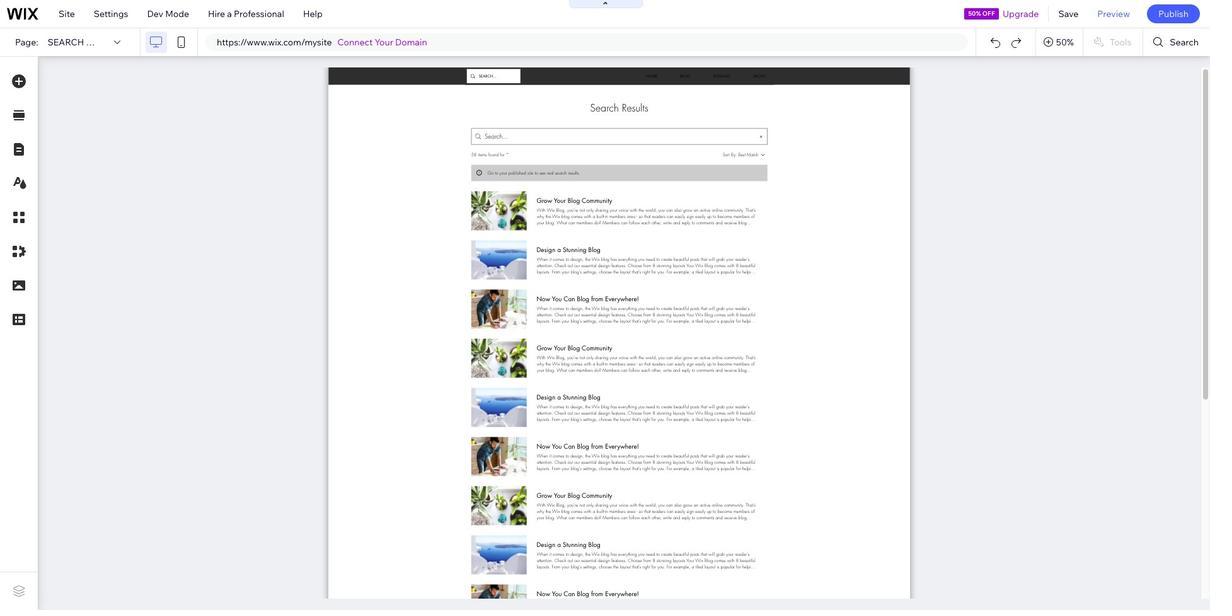 Task type: describe. For each thing, give the bounding box(es) containing it.
tools button
[[1083, 28, 1143, 56]]

preview button
[[1088, 0, 1140, 28]]

tools
[[1110, 37, 1132, 48]]

50% for 50% off
[[968, 9, 981, 18]]

dev mode
[[147, 8, 189, 20]]

your
[[375, 37, 393, 48]]

hire
[[208, 8, 225, 20]]

upgrade
[[1003, 8, 1039, 20]]

results
[[86, 37, 125, 48]]

site
[[59, 8, 75, 20]]

search
[[1170, 37, 1199, 48]]

professional
[[234, 8, 284, 20]]

preview
[[1098, 8, 1130, 20]]

search
[[48, 37, 84, 48]]

save
[[1059, 8, 1079, 20]]

settings
[[94, 8, 128, 20]]



Task type: locate. For each thing, give the bounding box(es) containing it.
0 vertical spatial 50%
[[968, 9, 981, 18]]

50% inside button
[[1056, 37, 1074, 48]]

50% left off
[[968, 9, 981, 18]]

dev
[[147, 8, 163, 20]]

50% down save button
[[1056, 37, 1074, 48]]

domain
[[395, 37, 427, 48]]

save button
[[1049, 0, 1088, 28]]

1 vertical spatial 50%
[[1056, 37, 1074, 48]]

connect
[[338, 37, 373, 48]]

50% button
[[1036, 28, 1083, 56]]

publish button
[[1147, 4, 1200, 23]]

search button
[[1144, 28, 1210, 56]]

50% off
[[968, 9, 995, 18]]

50% for 50%
[[1056, 37, 1074, 48]]

https://www.wix.com/mysite connect your domain
[[217, 37, 427, 48]]

off
[[983, 9, 995, 18]]

mode
[[165, 8, 189, 20]]

publish
[[1158, 8, 1189, 20]]

0 horizontal spatial 50%
[[968, 9, 981, 18]]

a
[[227, 8, 232, 20]]

search results
[[48, 37, 125, 48]]

hire a professional
[[208, 8, 284, 20]]

help
[[303, 8, 323, 20]]

1 horizontal spatial 50%
[[1056, 37, 1074, 48]]

https://www.wix.com/mysite
[[217, 37, 332, 48]]

50%
[[968, 9, 981, 18], [1056, 37, 1074, 48]]



Task type: vqa. For each thing, say whether or not it's contained in the screenshot.
SHOW MORE
no



